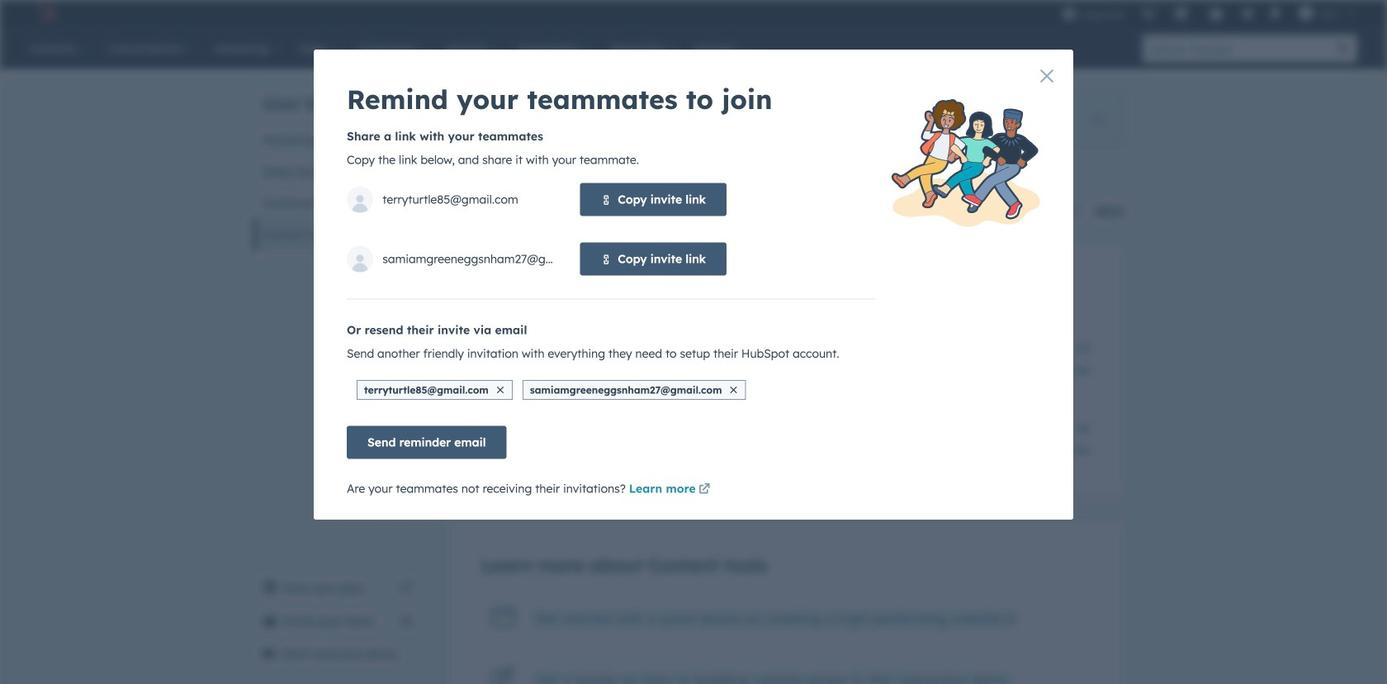 Task type: vqa. For each thing, say whether or not it's contained in the screenshot.
Link opens in a new window image to the left
yes



Task type: locate. For each thing, give the bounding box(es) containing it.
link opens in a new window image
[[699, 480, 711, 500], [1005, 610, 1017, 630]]

1 horizontal spatial link opens in a new window image
[[1005, 610, 1017, 630]]

marketplaces image
[[1175, 7, 1190, 22]]

1 horizontal spatial close image
[[1094, 115, 1104, 125]]

0 vertical spatial close image
[[1094, 115, 1104, 125]]

alert
[[449, 94, 1124, 144]]

dialog
[[314, 50, 1074, 520]]

1 vertical spatial close image
[[497, 387, 504, 393]]

link opens in a new window image
[[699, 484, 711, 496], [401, 578, 412, 598], [401, 582, 412, 594], [1005, 614, 1017, 626]]

menu
[[1054, 0, 1368, 26]]

progress bar
[[449, 203, 734, 220]]

0 vertical spatial link opens in a new window image
[[699, 480, 711, 500]]

1 horizontal spatial close image
[[1041, 69, 1054, 83]]

close image
[[1041, 69, 1054, 83], [731, 387, 737, 393]]

1 vertical spatial close image
[[731, 387, 737, 393]]

0 horizontal spatial link opens in a new window image
[[699, 480, 711, 500]]

close image
[[1094, 115, 1104, 125], [497, 387, 504, 393]]



Task type: describe. For each thing, give the bounding box(es) containing it.
user guides element
[[254, 71, 422, 250]]

0 horizontal spatial close image
[[497, 387, 504, 393]]

1 vertical spatial link opens in a new window image
[[1005, 610, 1017, 630]]

garebear orlando image
[[1300, 6, 1314, 21]]

0 horizontal spatial close image
[[731, 387, 737, 393]]

0 vertical spatial close image
[[1041, 69, 1054, 83]]

Search HubSpot search field
[[1143, 35, 1330, 63]]



